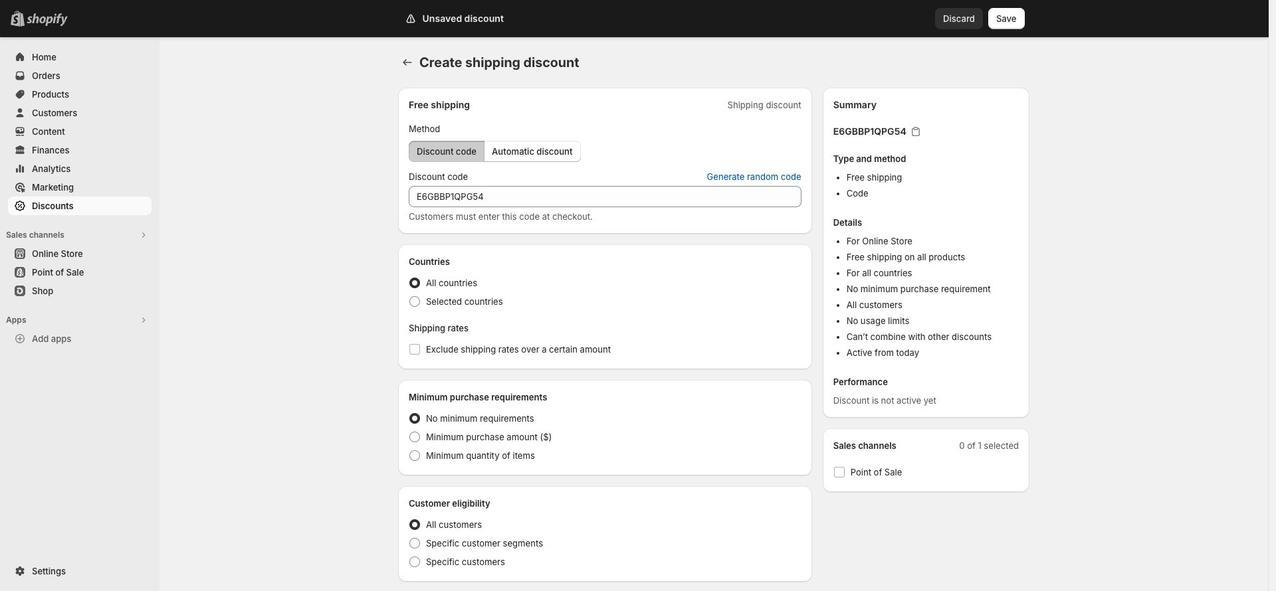 Task type: vqa. For each thing, say whether or not it's contained in the screenshot.
text field
yes



Task type: locate. For each thing, give the bounding box(es) containing it.
None text field
[[409, 186, 802, 207]]

shopify image
[[29, 13, 70, 27]]



